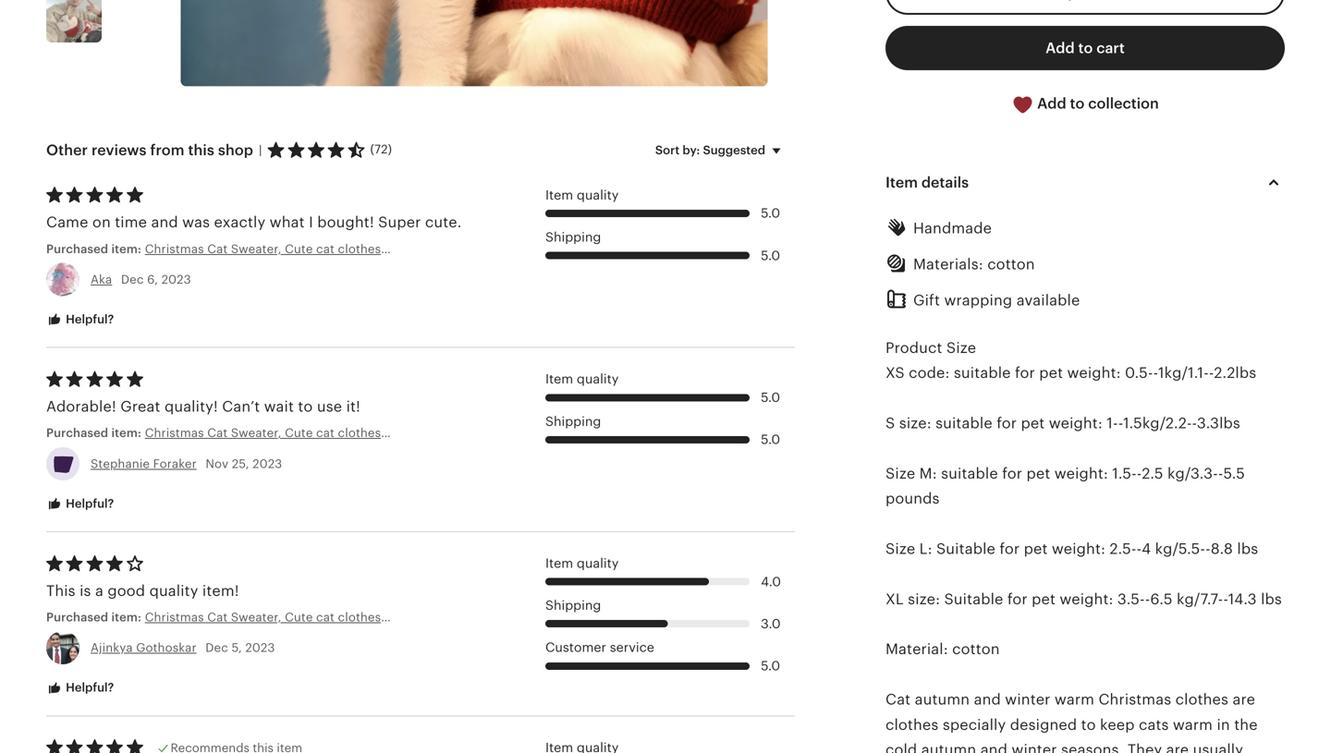 Task type: vqa. For each thing, say whether or not it's contained in the screenshot.
weight:
yes



Task type: describe. For each thing, give the bounding box(es) containing it.
materials: cotton
[[913, 256, 1035, 273]]

gift
[[913, 292, 940, 309]]

suitable for m:
[[941, 465, 998, 482]]

item inside item details dropdown button
[[886, 174, 918, 191]]

available
[[1017, 292, 1080, 309]]

use
[[317, 399, 342, 415]]

2023 for wait
[[253, 457, 282, 471]]

ajinkya
[[91, 641, 133, 655]]

materials:
[[913, 256, 984, 273]]

add to collection button
[[886, 81, 1285, 127]]

1 horizontal spatial are
[[1233, 692, 1256, 708]]

great
[[120, 399, 160, 415]]

adorable! great quality! can't wait to use it!
[[46, 399, 361, 415]]

cold
[[886, 742, 917, 753]]

suitable for size:
[[944, 591, 1004, 608]]

stephanie foraker link
[[91, 457, 197, 471]]

0 horizontal spatial dec
[[121, 273, 144, 287]]

size inside product size xs code: suitable for pet weight: 0.5--1kg/1.1--2.2lbs
[[947, 340, 976, 356]]

this
[[46, 583, 76, 599]]

size l: suitable for pet weight: 2.5--4 kg/5.5--8.8 lbs
[[886, 541, 1259, 557]]

- up 1.5-
[[1118, 415, 1123, 432]]

on
[[92, 214, 111, 231]]

seasons.
[[1061, 742, 1124, 753]]

shipping for it!
[[545, 414, 601, 429]]

1.5-
[[1112, 465, 1137, 482]]

1 horizontal spatial clothes
[[1176, 692, 1229, 708]]

3 shipping from the top
[[545, 598, 601, 613]]

- down 4 at the bottom right of page
[[1145, 591, 1150, 608]]

weight: for 2.5-
[[1052, 541, 1106, 557]]

2 5.0 from the top
[[761, 248, 780, 263]]

sort
[[655, 143, 680, 157]]

from
[[150, 142, 184, 158]]

1 vertical spatial winter
[[1012, 742, 1057, 753]]

kg/3.3-
[[1168, 465, 1218, 482]]

for for 3.5-
[[1008, 591, 1028, 608]]

2.2lbs
[[1214, 365, 1257, 381]]

|
[[259, 143, 262, 157]]

code:
[[909, 365, 950, 381]]

pet for 2.5-
[[1024, 541, 1048, 557]]

for inside product size xs code: suitable for pet weight: 0.5--1kg/1.1--2.2lbs
[[1015, 365, 1035, 381]]

0 vertical spatial winter
[[1005, 692, 1051, 708]]

kg/7.7-
[[1177, 591, 1223, 608]]

kg/5.5-
[[1155, 541, 1206, 557]]

size for l:
[[886, 541, 916, 557]]

customer
[[545, 640, 606, 655]]

aka dec 6, 2023
[[91, 273, 191, 287]]

1 vertical spatial dec
[[205, 641, 228, 655]]

material: cotton
[[886, 641, 1000, 658]]

weight: for 1.5-
[[1055, 465, 1108, 482]]

s size: suitable for pet weight: 1--1.5kg/2.2--3.3lbs
[[886, 415, 1241, 432]]

4 5.0 from the top
[[761, 432, 780, 447]]

cute.
[[425, 214, 462, 231]]

helpful? for this
[[63, 681, 114, 695]]

add for add to collection
[[1037, 95, 1067, 112]]

helpful? button for this
[[32, 671, 128, 706]]

5,
[[232, 641, 242, 655]]

- down 8.8
[[1223, 591, 1228, 608]]

item quality for i
[[545, 188, 619, 202]]

4.0
[[761, 574, 781, 589]]

weight: for 1-
[[1049, 415, 1103, 432]]

14.3
[[1228, 591, 1257, 608]]

wait
[[264, 399, 294, 415]]

a
[[95, 583, 104, 599]]

add to collection
[[1034, 95, 1159, 112]]

details
[[922, 174, 969, 191]]

aka
[[91, 273, 112, 287]]

wrapping
[[944, 292, 1013, 309]]

can't
[[222, 399, 260, 415]]

3.3lbs
[[1197, 415, 1241, 432]]

size: for s
[[899, 415, 932, 432]]

ajinkya gothoskar link
[[91, 641, 197, 655]]

other reviews from this shop
[[46, 142, 253, 158]]

1 vertical spatial autumn
[[921, 742, 977, 753]]

cotton for material: cotton
[[952, 641, 1000, 658]]

- left kg/5.5-
[[1137, 541, 1142, 557]]

in
[[1217, 717, 1230, 733]]

for for 2.5-
[[1000, 541, 1020, 557]]

suitable for size:
[[936, 415, 993, 432]]

- down 1.5kg/2.2-
[[1137, 465, 1142, 482]]

lbs for xl size: suitable for pet weight: 3.5--6.5 kg/7.7--14.3 lbs
[[1261, 591, 1282, 608]]

by:
[[683, 143, 700, 157]]

specially
[[943, 717, 1006, 733]]

suitable for l:
[[937, 541, 996, 557]]

stephanie foraker nov 25, 2023
[[91, 457, 282, 471]]

reviews
[[91, 142, 147, 158]]

pounds
[[886, 490, 940, 507]]

pet for 3.5-
[[1032, 591, 1056, 608]]

5.5
[[1224, 465, 1245, 482]]

pet inside product size xs code: suitable for pet weight: 0.5--1kg/1.1--2.2lbs
[[1039, 365, 1063, 381]]

add to cart button
[[886, 26, 1285, 70]]

foraker
[[153, 457, 197, 471]]

purchased item: for great
[[46, 426, 145, 440]]

- up kg/7.7-
[[1206, 541, 1211, 557]]

cat
[[886, 692, 911, 708]]

ajinkya gothoskar dec 5, 2023
[[91, 641, 275, 655]]

stephanie
[[91, 457, 150, 471]]

xs
[[886, 365, 905, 381]]

1-
[[1107, 415, 1118, 432]]

cat autumn and winter warm christmas clothes are clothes specially designed to keep cats warm in the cold autumn and winter seasons. they are usual
[[886, 692, 1258, 753]]

came on time and was exactly what i bought! super cute.
[[46, 214, 462, 231]]

0 horizontal spatial warm
[[1055, 692, 1095, 708]]

0 vertical spatial 2023
[[161, 273, 191, 287]]

to inside 'button'
[[1078, 40, 1093, 56]]

helpful? for came
[[63, 313, 114, 326]]

3.0
[[761, 617, 781, 631]]

gothoskar
[[136, 641, 197, 655]]

1 horizontal spatial warm
[[1173, 717, 1213, 733]]

adorable!
[[46, 399, 116, 415]]

is
[[80, 583, 91, 599]]

2023 for quality
[[245, 641, 275, 655]]

item: for is
[[111, 611, 141, 625]]

good
[[108, 583, 145, 599]]

product
[[886, 340, 943, 356]]

keep
[[1100, 717, 1135, 733]]

3 item quality from the top
[[545, 556, 619, 571]]

xl size: suitable for pet weight: 3.5--6.5 kg/7.7--14.3 lbs
[[886, 591, 1282, 608]]

6,
[[147, 273, 158, 287]]

2.5
[[1142, 465, 1164, 482]]

collection
[[1088, 95, 1159, 112]]

8.8
[[1211, 541, 1233, 557]]

exactly
[[214, 214, 266, 231]]

product size xs code: suitable for pet weight: 0.5--1kg/1.1--2.2lbs
[[886, 340, 1257, 381]]

sort by: suggested button
[[641, 131, 802, 170]]

aka link
[[91, 273, 112, 287]]

helpful? for adorable!
[[63, 497, 114, 511]]

item for this is a good quality item!
[[545, 556, 573, 571]]

bought!
[[317, 214, 374, 231]]

cart
[[1097, 40, 1125, 56]]

25,
[[232, 457, 249, 471]]



Task type: locate. For each thing, give the bounding box(es) containing it.
2 shipping from the top
[[545, 414, 601, 429]]

it!
[[346, 399, 361, 415]]

quality for this is a good quality item!
[[577, 556, 619, 571]]

weight: for 3.5-
[[1060, 591, 1114, 608]]

and
[[151, 214, 178, 231], [974, 692, 1001, 708], [981, 742, 1008, 753]]

suitable right code:
[[954, 365, 1011, 381]]

autumn up specially
[[915, 692, 970, 708]]

dec
[[121, 273, 144, 287], [205, 641, 228, 655]]

1 horizontal spatial dec
[[205, 641, 228, 655]]

- up 3.3lbs
[[1209, 365, 1214, 381]]

1 vertical spatial 2023
[[253, 457, 282, 471]]

1 helpful? from the top
[[63, 313, 114, 326]]

i
[[309, 214, 313, 231]]

add down add to cart 'button'
[[1037, 95, 1067, 112]]

and up specially
[[974, 692, 1001, 708]]

2 item: from the top
[[111, 426, 141, 440]]

they
[[1128, 742, 1162, 753]]

2 helpful? from the top
[[63, 497, 114, 511]]

purchased down came
[[46, 242, 108, 256]]

2 vertical spatial suitable
[[941, 465, 998, 482]]

this is a good quality item!
[[46, 583, 239, 599]]

for right l:
[[1000, 541, 1020, 557]]

customer service
[[545, 640, 654, 655]]

cats
[[1139, 717, 1169, 733]]

2 item quality from the top
[[545, 372, 619, 387]]

add
[[1046, 40, 1075, 56], [1037, 95, 1067, 112]]

1 vertical spatial size:
[[908, 591, 940, 608]]

time
[[115, 214, 147, 231]]

pet down 's size: suitable for pet weight: 1--1.5kg/2.2--3.3lbs'
[[1027, 465, 1051, 482]]

0 vertical spatial size:
[[899, 415, 932, 432]]

for inside size m: suitable for pet weight: 1.5--2.5 kg/3.3--5.5 pounds
[[1002, 465, 1023, 482]]

purchased for came
[[46, 242, 108, 256]]

1 vertical spatial helpful?
[[63, 497, 114, 511]]

0 vertical spatial dec
[[121, 273, 144, 287]]

3 item: from the top
[[111, 611, 141, 625]]

cotton up gift wrapping available
[[988, 256, 1035, 273]]

pet down size l: suitable for pet weight: 2.5--4 kg/5.5--8.8 lbs
[[1032, 591, 1056, 608]]

item!
[[202, 583, 239, 599]]

0 vertical spatial and
[[151, 214, 178, 231]]

winter up designed
[[1005, 692, 1051, 708]]

5.0
[[761, 206, 780, 221], [761, 248, 780, 263], [761, 390, 780, 405], [761, 432, 780, 447], [761, 659, 780, 674]]

for up 's size: suitable for pet weight: 1--1.5kg/2.2--3.3lbs'
[[1015, 365, 1035, 381]]

5 5.0 from the top
[[761, 659, 780, 674]]

0 vertical spatial clothes
[[1176, 692, 1229, 708]]

suitable down code:
[[936, 415, 993, 432]]

to inside cat autumn and winter warm christmas clothes are clothes specially designed to keep cats warm in the cold autumn and winter seasons. they are usual
[[1081, 717, 1096, 733]]

purchased for adorable!
[[46, 426, 108, 440]]

handmade
[[913, 220, 992, 236]]

weight: left 1-
[[1049, 415, 1103, 432]]

for for 1.5-
[[1002, 465, 1023, 482]]

suggested
[[703, 143, 766, 157]]

cotton right material:
[[952, 641, 1000, 658]]

shipping
[[545, 230, 601, 245], [545, 414, 601, 429], [545, 598, 601, 613]]

what
[[270, 214, 305, 231]]

and left was
[[151, 214, 178, 231]]

1 vertical spatial item:
[[111, 426, 141, 440]]

2023 right the 25,
[[253, 457, 282, 471]]

helpful? button for came
[[32, 303, 128, 337]]

weight: left 3.5-
[[1060, 591, 1114, 608]]

0.5-
[[1125, 365, 1153, 381]]

1 shipping from the top
[[545, 230, 601, 245]]

size m: suitable for pet weight: 1.5--2.5 kg/3.3--5.5 pounds
[[886, 465, 1245, 507]]

weight: inside size m: suitable for pet weight: 1.5--2.5 kg/3.3--5.5 pounds
[[1055, 465, 1108, 482]]

add inside add to collection 'button'
[[1037, 95, 1067, 112]]

are up "the"
[[1233, 692, 1256, 708]]

1 vertical spatial are
[[1166, 742, 1189, 753]]

2.5-
[[1110, 541, 1137, 557]]

helpful? button down aka
[[32, 303, 128, 337]]

0 vertical spatial cotton
[[988, 256, 1035, 273]]

quality!
[[165, 399, 218, 415]]

item: down the "good"
[[111, 611, 141, 625]]

1 vertical spatial shipping
[[545, 414, 601, 429]]

0 vertical spatial are
[[1233, 692, 1256, 708]]

came
[[46, 214, 88, 231]]

shop
[[218, 142, 253, 158]]

0 vertical spatial warm
[[1055, 692, 1095, 708]]

weight: left '0.5-'
[[1067, 365, 1121, 381]]

0 horizontal spatial are
[[1166, 742, 1189, 753]]

lbs right 8.8
[[1237, 541, 1259, 557]]

1 vertical spatial suitable
[[944, 591, 1004, 608]]

to inside 'button'
[[1070, 95, 1085, 112]]

3 purchased item: from the top
[[46, 611, 145, 625]]

was
[[182, 214, 210, 231]]

and down specially
[[981, 742, 1008, 753]]

0 vertical spatial size
[[947, 340, 976, 356]]

helpful? button down stephanie
[[32, 487, 128, 521]]

0 vertical spatial autumn
[[915, 692, 970, 708]]

item details button
[[869, 160, 1302, 205]]

1 vertical spatial item quality
[[545, 372, 619, 387]]

for down 's size: suitable for pet weight: 1--1.5kg/2.2--3.3lbs'
[[1002, 465, 1023, 482]]

to left "cart"
[[1078, 40, 1093, 56]]

item: for great
[[111, 426, 141, 440]]

helpful? down aka
[[63, 313, 114, 326]]

christmas cat sweater cute cat clothes personalized pet image 9 image
[[46, 0, 102, 43]]

item: for on
[[111, 242, 141, 256]]

gift wrapping available
[[913, 292, 1080, 309]]

sort by: suggested
[[655, 143, 766, 157]]

3 purchased from the top
[[46, 611, 108, 625]]

size: for xl
[[908, 591, 940, 608]]

1 helpful? button from the top
[[32, 303, 128, 337]]

-
[[1153, 365, 1158, 381], [1209, 365, 1214, 381], [1118, 415, 1123, 432], [1192, 415, 1197, 432], [1137, 465, 1142, 482], [1218, 465, 1224, 482], [1137, 541, 1142, 557], [1206, 541, 1211, 557], [1145, 591, 1150, 608], [1223, 591, 1228, 608]]

2 helpful? button from the top
[[32, 487, 128, 521]]

2 vertical spatial item quality
[[545, 556, 619, 571]]

2 vertical spatial shipping
[[545, 598, 601, 613]]

weight: inside product size xs code: suitable for pet weight: 0.5--1kg/1.1--2.2lbs
[[1067, 365, 1121, 381]]

suitable
[[954, 365, 1011, 381], [936, 415, 993, 432], [941, 465, 998, 482]]

lbs for size l: suitable for pet weight: 2.5--4 kg/5.5--8.8 lbs
[[1237, 541, 1259, 557]]

weight: left 2.5-
[[1052, 541, 1106, 557]]

item: down great
[[111, 426, 141, 440]]

suitable inside size m: suitable for pet weight: 1.5--2.5 kg/3.3--5.5 pounds
[[941, 465, 998, 482]]

this
[[188, 142, 214, 158]]

purchased down is
[[46, 611, 108, 625]]

0 vertical spatial suitable
[[954, 365, 1011, 381]]

0 vertical spatial lbs
[[1237, 541, 1259, 557]]

to up seasons.
[[1081, 717, 1096, 733]]

purchased item: for on
[[46, 242, 145, 256]]

1 vertical spatial purchased
[[46, 426, 108, 440]]

1 vertical spatial helpful? button
[[32, 487, 128, 521]]

size for m:
[[886, 465, 916, 482]]

size: right s on the bottom
[[899, 415, 932, 432]]

size: right "xl"
[[908, 591, 940, 608]]

for for 1-
[[997, 415, 1017, 432]]

purchased for this
[[46, 611, 108, 625]]

2 vertical spatial purchased
[[46, 611, 108, 625]]

pet for 1.5-
[[1027, 465, 1051, 482]]

to left collection
[[1070, 95, 1085, 112]]

item quality
[[545, 188, 619, 202], [545, 372, 619, 387], [545, 556, 619, 571]]

2 vertical spatial 2023
[[245, 641, 275, 655]]

add inside add to cart 'button'
[[1046, 40, 1075, 56]]

0 vertical spatial purchased item:
[[46, 242, 145, 256]]

winter down designed
[[1012, 742, 1057, 753]]

2023 right 5,
[[245, 641, 275, 655]]

the
[[1234, 717, 1258, 733]]

3.5-
[[1118, 591, 1145, 608]]

1 purchased from the top
[[46, 242, 108, 256]]

1 item quality from the top
[[545, 188, 619, 202]]

pet down size m: suitable for pet weight: 1.5--2.5 kg/3.3--5.5 pounds
[[1024, 541, 1048, 557]]

suitable right m:
[[941, 465, 998, 482]]

1 horizontal spatial lbs
[[1261, 591, 1282, 608]]

pet for 1-
[[1021, 415, 1045, 432]]

purchased item:
[[46, 242, 145, 256], [46, 426, 145, 440], [46, 611, 145, 625]]

helpful? down stephanie
[[63, 497, 114, 511]]

autumn down specially
[[921, 742, 977, 753]]

lbs right the 14.3
[[1261, 591, 1282, 608]]

clothes up cold
[[886, 717, 939, 733]]

super
[[378, 214, 421, 231]]

l:
[[920, 541, 932, 557]]

purchased item: down on
[[46, 242, 145, 256]]

warm
[[1055, 692, 1095, 708], [1173, 717, 1213, 733]]

(72)
[[370, 142, 392, 156]]

suitable right l:
[[937, 541, 996, 557]]

purchased down adorable!
[[46, 426, 108, 440]]

1 vertical spatial cotton
[[952, 641, 1000, 658]]

size:
[[899, 415, 932, 432], [908, 591, 940, 608]]

item: down time
[[111, 242, 141, 256]]

quality for adorable! great quality! can't wait to use it!
[[577, 372, 619, 387]]

1 vertical spatial and
[[974, 692, 1001, 708]]

1 vertical spatial add
[[1037, 95, 1067, 112]]

for up size m: suitable for pet weight: 1.5--2.5 kg/3.3--5.5 pounds
[[997, 415, 1017, 432]]

size left l:
[[886, 541, 916, 557]]

quality for came on time and was exactly what i bought! super cute.
[[577, 188, 619, 202]]

pet up 's size: suitable for pet weight: 1--1.5kg/2.2--3.3lbs'
[[1039, 365, 1063, 381]]

item for adorable! great quality! can't wait to use it!
[[545, 372, 573, 387]]

1 vertical spatial size
[[886, 465, 916, 482]]

purchased item: down adorable!
[[46, 426, 145, 440]]

suitable inside product size xs code: suitable for pet weight: 0.5--1kg/1.1--2.2lbs
[[954, 365, 1011, 381]]

christmas
[[1099, 692, 1172, 708]]

to left use
[[298, 399, 313, 415]]

2 purchased item: from the top
[[46, 426, 145, 440]]

dec left 5,
[[205, 641, 228, 655]]

size up code:
[[947, 340, 976, 356]]

- up kg/3.3-
[[1192, 415, 1197, 432]]

add for add to cart
[[1046, 40, 1075, 56]]

size left m:
[[886, 465, 916, 482]]

1kg/1.1-
[[1158, 365, 1209, 381]]

1 purchased item: from the top
[[46, 242, 145, 256]]

2 purchased from the top
[[46, 426, 108, 440]]

are right they
[[1166, 742, 1189, 753]]

pet up size m: suitable for pet weight: 1.5--2.5 kg/3.3--5.5 pounds
[[1021, 415, 1045, 432]]

0 vertical spatial item quality
[[545, 188, 619, 202]]

item:
[[111, 242, 141, 256], [111, 426, 141, 440], [111, 611, 141, 625]]

4
[[1142, 541, 1151, 557]]

2 vertical spatial helpful? button
[[32, 671, 128, 706]]

1 vertical spatial purchased item:
[[46, 426, 145, 440]]

3 helpful? from the top
[[63, 681, 114, 695]]

0 vertical spatial shipping
[[545, 230, 601, 245]]

2 vertical spatial and
[[981, 742, 1008, 753]]

1 vertical spatial clothes
[[886, 717, 939, 733]]

1 5.0 from the top
[[761, 206, 780, 221]]

0 horizontal spatial lbs
[[1237, 541, 1259, 557]]

- down 3.3lbs
[[1218, 465, 1224, 482]]

0 vertical spatial helpful? button
[[32, 303, 128, 337]]

add left "cart"
[[1046, 40, 1075, 56]]

3 5.0 from the top
[[761, 390, 780, 405]]

cotton for materials: cotton
[[988, 256, 1035, 273]]

helpful? down ajinkya
[[63, 681, 114, 695]]

1 vertical spatial lbs
[[1261, 591, 1282, 608]]

helpful? button for adorable!
[[32, 487, 128, 521]]

2 vertical spatial item:
[[111, 611, 141, 625]]

helpful? button down ajinkya
[[32, 671, 128, 706]]

item for came on time and was exactly what i bought! super cute.
[[545, 188, 573, 202]]

1.5kg/2.2-
[[1123, 415, 1192, 432]]

item
[[886, 174, 918, 191], [545, 188, 573, 202], [545, 372, 573, 387], [545, 556, 573, 571]]

purchased item: for is
[[46, 611, 145, 625]]

0 vertical spatial purchased
[[46, 242, 108, 256]]

0 vertical spatial item:
[[111, 242, 141, 256]]

dec left '6,'
[[121, 273, 144, 287]]

add to cart
[[1046, 40, 1125, 56]]

material:
[[886, 641, 948, 658]]

1 vertical spatial suitable
[[936, 415, 993, 432]]

1 item: from the top
[[111, 242, 141, 256]]

are
[[1233, 692, 1256, 708], [1166, 742, 1189, 753]]

warm up designed
[[1055, 692, 1095, 708]]

size inside size m: suitable for pet weight: 1.5--2.5 kg/3.3--5.5 pounds
[[886, 465, 916, 482]]

weight:
[[1067, 365, 1121, 381], [1049, 415, 1103, 432], [1055, 465, 1108, 482], [1052, 541, 1106, 557], [1060, 591, 1114, 608]]

2 vertical spatial purchased item:
[[46, 611, 145, 625]]

pet inside size m: suitable for pet weight: 1.5--2.5 kg/3.3--5.5 pounds
[[1027, 465, 1051, 482]]

item quality for it!
[[545, 372, 619, 387]]

1 vertical spatial warm
[[1173, 717, 1213, 733]]

- up 1.5kg/2.2-
[[1153, 365, 1158, 381]]

purchased item: down a
[[46, 611, 145, 625]]

0 horizontal spatial clothes
[[886, 717, 939, 733]]

weight: left 1.5-
[[1055, 465, 1108, 482]]

0 vertical spatial add
[[1046, 40, 1075, 56]]

pet
[[1039, 365, 1063, 381], [1021, 415, 1045, 432], [1027, 465, 1051, 482], [1024, 541, 1048, 557], [1032, 591, 1056, 608]]

0 vertical spatial helpful?
[[63, 313, 114, 326]]

3 helpful? button from the top
[[32, 671, 128, 706]]

suitable up "material: cotton"
[[944, 591, 1004, 608]]

shipping for i
[[545, 230, 601, 245]]

quality
[[577, 188, 619, 202], [577, 372, 619, 387], [577, 556, 619, 571], [149, 583, 198, 599]]

0 vertical spatial suitable
[[937, 541, 996, 557]]

autumn
[[915, 692, 970, 708], [921, 742, 977, 753]]

2 vertical spatial size
[[886, 541, 916, 557]]

for down size l: suitable for pet weight: 2.5--4 kg/5.5--8.8 lbs
[[1008, 591, 1028, 608]]

warm left in
[[1173, 717, 1213, 733]]

service
[[610, 640, 654, 655]]

2023 right '6,'
[[161, 273, 191, 287]]

clothes up in
[[1176, 692, 1229, 708]]

xl
[[886, 591, 904, 608]]

2 vertical spatial helpful?
[[63, 681, 114, 695]]

item details
[[886, 174, 969, 191]]



